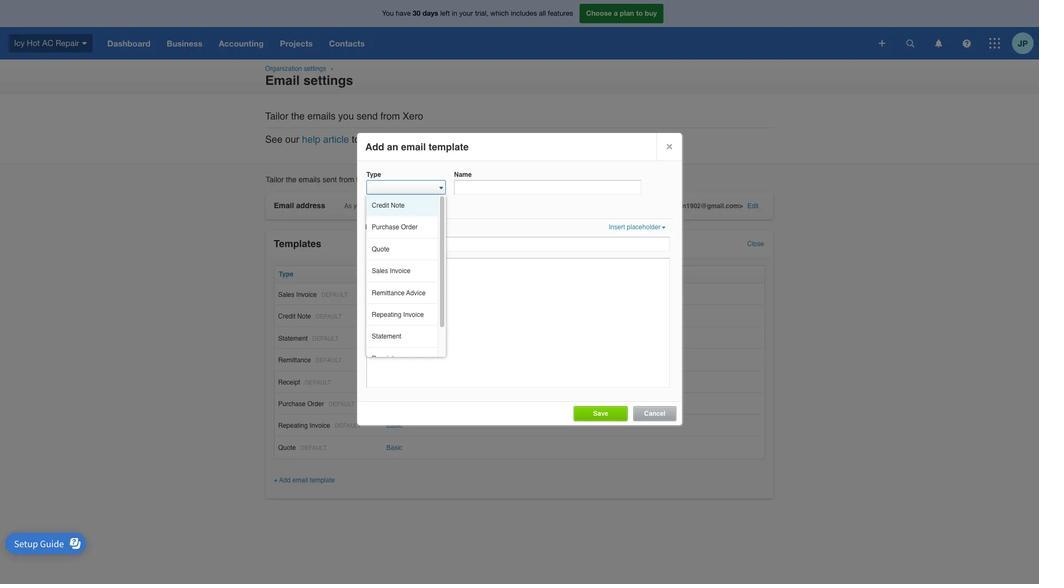 Task type: vqa. For each thing, say whether or not it's contained in the screenshot.
"sent"
yes



Task type: locate. For each thing, give the bounding box(es) containing it.
xero
[[403, 110, 423, 122]]

0 vertical spatial name
[[454, 171, 472, 179]]

remittance for remittance advice
[[372, 289, 405, 297]]

1 horizontal spatial purchase
[[372, 224, 399, 231]]

1 basic link from the top
[[387, 291, 402, 299]]

0 vertical spatial you
[[338, 110, 354, 122]]

1 horizontal spatial in
[[452, 9, 458, 17]]

email for an
[[401, 141, 426, 153]]

receipt
[[372, 355, 394, 363], [278, 379, 300, 386]]

email for email address
[[274, 201, 294, 210]]

invoice for sales invoice
[[390, 268, 411, 275]]

sent left using
[[464, 202, 476, 210]]

basic for statement
[[387, 335, 402, 343]]

0 vertical spatial sent
[[323, 176, 337, 184]]

add right "+"
[[279, 477, 291, 485]]

0 vertical spatial from
[[381, 110, 400, 122]]

repeating up quote default on the bottom left of the page
[[278, 423, 308, 430]]

0 vertical spatial name
[[500, 134, 524, 145]]

0 vertical spatial quote
[[372, 246, 390, 253]]

type
[[367, 171, 381, 179], [279, 271, 294, 278]]

0 horizontal spatial receipt
[[278, 379, 300, 386]]

purchase order default
[[278, 401, 355, 408]]

1 horizontal spatial order
[[401, 224, 418, 231]]

statement down 'repeating invoice'
[[372, 333, 402, 341]]

1 horizontal spatial svg image
[[935, 39, 942, 47]]

default inside remittance default
[[316, 357, 342, 364]]

name link
[[387, 271, 405, 278]]

0 horizontal spatial address
[[296, 201, 325, 210]]

0 vertical spatial in
[[452, 9, 458, 17]]

1 horizontal spatial quote
[[372, 246, 390, 253]]

sales
[[372, 268, 388, 275], [278, 291, 295, 299]]

0 vertical spatial email
[[265, 73, 300, 88]]

1 vertical spatial tailor
[[266, 176, 284, 184]]

svg image
[[990, 38, 1001, 49], [907, 39, 915, 47], [963, 39, 971, 47], [879, 40, 886, 47]]

ac
[[42, 38, 53, 48]]

statement for statement default
[[278, 335, 308, 343]]

quote default
[[278, 444, 327, 452]]

1 horizontal spatial credit
[[372, 202, 389, 210]]

0 horizontal spatial purchase
[[278, 401, 306, 408]]

order for purchase order
[[401, 224, 418, 231]]

default down purchase order default
[[335, 423, 361, 430]]

2 basic link from the top
[[387, 313, 402, 321]]

jp banner
[[0, 0, 1040, 60]]

0 vertical spatial note
[[391, 202, 405, 210]]

order
[[401, 224, 418, 231], [308, 401, 324, 408]]

sales invoice
[[372, 268, 411, 275]]

1 horizontal spatial type
[[367, 171, 381, 179]]

in for the
[[409, 202, 414, 210]]

tailor
[[265, 110, 289, 122], [266, 176, 284, 184]]

Name text field
[[454, 181, 642, 195]]

basic for remittance
[[387, 357, 402, 364]]

sales for sales invoice
[[372, 268, 388, 275]]

have
[[396, 9, 411, 17]]

navigation
[[99, 27, 872, 60]]

email up templates
[[274, 201, 294, 210]]

name right using
[[506, 202, 522, 210]]

add left an
[[365, 141, 384, 153]]

invoice down advice
[[403, 311, 424, 319]]

0 vertical spatial add
[[365, 141, 384, 153]]

0 horizontal spatial remittance
[[278, 357, 311, 364]]

1 vertical spatial you
[[354, 202, 364, 210]]

insert placeholder
[[609, 224, 661, 231]]

0 horizontal spatial note
[[297, 313, 311, 321]]

sent left this
[[323, 176, 337, 184]]

see our help article to learn how to control the display name and reply address
[[265, 134, 604, 145]]

1 horizontal spatial statement
[[372, 333, 402, 341]]

to right how
[[408, 134, 416, 145]]

email right "+"
[[293, 477, 308, 485]]

you have 30 days left in your trial, which includes all features
[[382, 9, 573, 17]]

1 horizontal spatial are
[[453, 202, 462, 210]]

0 vertical spatial settings
[[304, 65, 326, 73]]

tailor up see
[[265, 110, 289, 122]]

quote up + add email template
[[278, 444, 296, 452]]

0 vertical spatial tailor
[[265, 110, 289, 122]]

1 horizontal spatial email
[[401, 141, 426, 153]]

in
[[452, 9, 458, 17], [409, 202, 414, 210]]

default up repeating invoice default
[[329, 401, 355, 408]]

None text field
[[367, 237, 670, 252]]

statement default
[[278, 335, 339, 343]]

address left as
[[296, 201, 325, 210]]

1 vertical spatial template
[[310, 477, 335, 485]]

statement down credit note default
[[278, 335, 308, 343]]

basic link
[[387, 291, 402, 299], [387, 313, 402, 321], [387, 335, 402, 343], [387, 357, 402, 364], [387, 401, 402, 408], [387, 423, 402, 430], [387, 444, 402, 452]]

0 horizontal spatial add
[[279, 477, 291, 485]]

1 vertical spatial email
[[274, 201, 294, 210]]

1 vertical spatial repeating
[[278, 423, 308, 430]]

sales down type link
[[278, 291, 295, 299]]

7 basic from the top
[[387, 444, 402, 452]]

settings up the email settings
[[304, 65, 326, 73]]

email
[[265, 73, 300, 88], [274, 201, 294, 210]]

0 vertical spatial email
[[401, 141, 426, 153]]

1 vertical spatial quote
[[278, 444, 296, 452]]

1 horizontal spatial repeating
[[372, 311, 402, 319]]

0 horizontal spatial template
[[310, 477, 335, 485]]

emails up email address
[[299, 176, 321, 184]]

invoice down purchase order default
[[310, 423, 330, 430]]

type link
[[279, 271, 294, 278]]

1 vertical spatial note
[[297, 313, 311, 321]]

0 vertical spatial repeating
[[372, 311, 402, 319]]

credit up default
[[372, 202, 389, 210]]

logged
[[388, 202, 408, 210]]

days
[[423, 9, 438, 17]]

order down logged
[[401, 224, 418, 231]]

you right as
[[354, 202, 364, 210]]

7 basic link from the top
[[387, 444, 402, 452]]

note down type text box in the top of the page
[[391, 202, 405, 210]]

2 basic from the top
[[387, 313, 402, 321]]

repeating down remittance advice
[[372, 311, 402, 319]]

1 horizontal spatial address
[[570, 134, 604, 145]]

choose
[[586, 9, 612, 17]]

order up repeating invoice default
[[308, 401, 324, 408]]

plan
[[620, 9, 634, 17]]

receipt default
[[278, 379, 331, 386]]

0 vertical spatial address
[[570, 134, 604, 145]]

0 horizontal spatial email
[[293, 477, 308, 485]]

which
[[491, 9, 509, 17]]

name down display
[[454, 171, 472, 179]]

sent
[[323, 176, 337, 184], [464, 202, 476, 210]]

template for add an email template
[[429, 141, 469, 153]]

icy hot ac repair button
[[0, 27, 99, 60]]

address right reply
[[570, 134, 604, 145]]

type up type text box in the top of the page
[[367, 171, 381, 179]]

invoice
[[390, 268, 411, 275], [296, 291, 317, 299], [403, 311, 424, 319], [310, 423, 330, 430]]

1 vertical spatial sales
[[278, 291, 295, 299]]

1 horizontal spatial name
[[454, 171, 472, 179]]

the up 'our'
[[291, 110, 305, 122]]

2 horizontal spatial to
[[636, 9, 643, 17]]

1 horizontal spatial from
[[381, 110, 400, 122]]

emails for you
[[308, 110, 336, 122]]

receipt down remittance default
[[278, 379, 300, 386]]

0 vertical spatial purchase
[[372, 224, 399, 231]]

0 horizontal spatial statement
[[278, 335, 308, 343]]

name up remittance advice
[[387, 271, 405, 278]]

tailor up email address
[[266, 176, 284, 184]]

1 vertical spatial order
[[308, 401, 324, 408]]

5 basic link from the top
[[387, 401, 402, 408]]

to left learn
[[352, 134, 360, 145]]

quote
[[372, 246, 390, 253], [278, 444, 296, 452]]

emails right user,
[[432, 202, 451, 210]]

remittance advice
[[372, 289, 426, 297]]

1 vertical spatial settings
[[304, 73, 353, 88]]

placeholder
[[627, 224, 661, 231]]

0 horizontal spatial are
[[366, 202, 375, 210]]

purchase for purchase order default
[[278, 401, 306, 408]]

an
[[387, 141, 399, 153]]

+ add email template button
[[274, 477, 335, 485]]

in left user,
[[409, 202, 414, 210]]

are up default
[[366, 202, 375, 210]]

purchase down receipt default
[[278, 401, 306, 408]]

1 vertical spatial in
[[409, 202, 414, 210]]

0 horizontal spatial from
[[339, 176, 354, 184]]

remittance for remittance default
[[278, 357, 311, 364]]

emails
[[308, 110, 336, 122], [299, 176, 321, 184], [432, 202, 451, 210]]

1 horizontal spatial receipt
[[372, 355, 394, 363]]

sales for sales invoice default
[[278, 291, 295, 299]]

in inside you have 30 days left in your trial, which includes all features
[[452, 9, 458, 17]]

1 horizontal spatial note
[[391, 202, 405, 210]]

basic
[[387, 291, 402, 299], [387, 313, 402, 321], [387, 335, 402, 343], [387, 357, 402, 364], [387, 401, 402, 408], [387, 423, 402, 430], [387, 444, 402, 452]]

help
[[302, 134, 321, 145]]

address
[[570, 134, 604, 145], [296, 201, 325, 210]]

0 horizontal spatial sales
[[278, 291, 295, 299]]

statement
[[372, 333, 402, 341], [278, 335, 308, 343]]

note for credit note
[[391, 202, 405, 210]]

name
[[454, 171, 472, 179], [387, 271, 405, 278]]

purchase for purchase order
[[372, 224, 399, 231]]

0 horizontal spatial sent
[[323, 176, 337, 184]]

1 horizontal spatial sales
[[372, 268, 388, 275]]

help article link
[[302, 134, 349, 145]]

order for purchase order default
[[308, 401, 324, 408]]

are left using
[[453, 202, 462, 210]]

0 vertical spatial remittance
[[372, 289, 405, 297]]

0 horizontal spatial quote
[[278, 444, 296, 452]]

0 horizontal spatial name
[[387, 271, 405, 278]]

default down repeating invoice default
[[301, 445, 327, 452]]

email right an
[[401, 141, 426, 153]]

default down statement default
[[316, 357, 342, 364]]

0 horizontal spatial to
[[352, 134, 360, 145]]

default
[[367, 213, 387, 220]]

0 horizontal spatial repeating
[[278, 423, 308, 430]]

are
[[366, 202, 375, 210], [453, 202, 462, 210]]

article
[[323, 134, 349, 145]]

1 vertical spatial credit
[[278, 313, 296, 321]]

1 vertical spatial address
[[296, 201, 325, 210]]

0 vertical spatial sales
[[372, 268, 388, 275]]

see
[[265, 134, 283, 145]]

0 vertical spatial credit
[[372, 202, 389, 210]]

1 vertical spatial type
[[279, 271, 294, 278]]

0 horizontal spatial type
[[279, 271, 294, 278]]

0 vertical spatial type
[[367, 171, 381, 179]]

1 vertical spatial email
[[293, 477, 308, 485]]

credit
[[372, 202, 389, 210], [278, 313, 296, 321]]

remittance down name link
[[372, 289, 405, 297]]

insert placeholder button
[[609, 224, 666, 231]]

+ add email template
[[274, 477, 335, 485]]

from left this
[[339, 176, 354, 184]]

you left send
[[338, 110, 354, 122]]

0 horizontal spatial in
[[409, 202, 414, 210]]

default
[[321, 292, 348, 299], [316, 314, 342, 321], [312, 336, 339, 343], [316, 357, 342, 364], [305, 379, 331, 386], [329, 401, 355, 408], [335, 423, 361, 430], [301, 445, 327, 452]]

1 basic from the top
[[387, 291, 402, 299]]

default up credit note default
[[321, 292, 348, 299]]

1 horizontal spatial template
[[429, 141, 469, 153]]

1 vertical spatial receipt
[[278, 379, 300, 386]]

the up email address
[[286, 176, 297, 184]]

0 vertical spatial template
[[429, 141, 469, 153]]

cancel
[[644, 410, 666, 418]]

1 vertical spatial name
[[506, 202, 522, 210]]

type down templates
[[279, 271, 294, 278]]

1 horizontal spatial add
[[365, 141, 384, 153]]

default inside quote default
[[301, 445, 327, 452]]

0 horizontal spatial order
[[308, 401, 324, 408]]

includes
[[511, 9, 537, 17]]

0 vertical spatial receipt
[[372, 355, 394, 363]]

email down organization
[[265, 73, 300, 88]]

default inside repeating invoice default
[[335, 423, 361, 430]]

choose a plan to buy
[[586, 9, 657, 17]]

from
[[381, 110, 400, 122], [339, 176, 354, 184]]

6 basic link from the top
[[387, 423, 402, 430]]

sales up remittance advice
[[372, 268, 388, 275]]

email
[[401, 141, 426, 153], [293, 477, 308, 485]]

receipt for receipt default
[[278, 379, 300, 386]]

0 horizontal spatial svg image
[[82, 42, 87, 45]]

invoice up remittance advice
[[390, 268, 411, 275]]

1 vertical spatial emails
[[299, 176, 321, 184]]

6 basic from the top
[[387, 423, 402, 430]]

1 horizontal spatial remittance
[[372, 289, 405, 297]]

4 basic link from the top
[[387, 357, 402, 364]]

0 vertical spatial emails
[[308, 110, 336, 122]]

name left and on the top of page
[[500, 134, 524, 145]]

receipt down 'repeating invoice'
[[372, 355, 394, 363]]

tailor for tailor the emails sent from this organization
[[266, 176, 284, 184]]

template
[[429, 141, 469, 153], [310, 477, 335, 485]]

basic link for repeating invoice
[[387, 423, 402, 430]]

email settings
[[265, 73, 353, 88]]

tailor for tailor the emails you send from xero
[[265, 110, 289, 122]]

add
[[365, 141, 384, 153], [279, 477, 291, 485]]

in right left
[[452, 9, 458, 17]]

0 vertical spatial order
[[401, 224, 418, 231]]

note
[[391, 202, 405, 210], [297, 313, 311, 321]]

1 vertical spatial purchase
[[278, 401, 306, 408]]

using
[[478, 202, 494, 210]]

default up purchase order default
[[305, 379, 331, 386]]

3 basic from the top
[[387, 335, 402, 343]]

invoice up credit note default
[[296, 291, 317, 299]]

name
[[500, 134, 524, 145], [506, 202, 522, 210]]

basic link for credit note
[[387, 313, 402, 321]]

0 horizontal spatial credit
[[278, 313, 296, 321]]

cancel button
[[644, 410, 666, 418]]

purchase down default
[[372, 224, 399, 231]]

basic link for quote
[[387, 444, 402, 452]]

1 horizontal spatial sent
[[464, 202, 476, 210]]

1 vertical spatial remittance
[[278, 357, 311, 364]]

remittance up receipt default
[[278, 357, 311, 364]]

<james.peterson1902@gmail.com>
[[635, 202, 743, 210]]

settings down organization settings link
[[304, 73, 353, 88]]

repeating invoice default
[[278, 423, 361, 430]]

invoice for sales invoice default
[[296, 291, 317, 299]]

note up statement default
[[297, 313, 311, 321]]

4 basic from the top
[[387, 357, 402, 364]]

default down sales invoice default
[[316, 314, 342, 321]]

email address
[[274, 201, 325, 210]]

None text field
[[367, 258, 670, 388]]

Type text field
[[367, 181, 436, 195]]

from left xero
[[381, 110, 400, 122]]

to
[[636, 9, 643, 17], [352, 134, 360, 145], [408, 134, 416, 145]]

quote down message
[[372, 246, 390, 253]]

invoice for repeating invoice default
[[310, 423, 330, 430]]

to left buy
[[636, 9, 643, 17]]

quote for quote default
[[278, 444, 296, 452]]

3 basic link from the top
[[387, 335, 402, 343]]

default up remittance default
[[312, 336, 339, 343]]

you
[[338, 110, 354, 122], [354, 202, 364, 210]]

emails up help article link
[[308, 110, 336, 122]]

credit up statement default
[[278, 313, 296, 321]]

remittance
[[372, 289, 405, 297], [278, 357, 311, 364]]

5 basic from the top
[[387, 401, 402, 408]]

svg image
[[935, 39, 942, 47], [82, 42, 87, 45]]



Task type: describe. For each thing, give the bounding box(es) containing it.
icy
[[14, 38, 25, 48]]

basic for purchase order
[[387, 401, 402, 408]]

default inside purchase order default
[[329, 401, 355, 408]]

how
[[387, 134, 405, 145]]

the right control
[[451, 134, 464, 145]]

features
[[548, 9, 573, 17]]

user,
[[416, 202, 430, 210]]

and
[[527, 134, 543, 145]]

template for + add email template
[[310, 477, 335, 485]]

jp button
[[1013, 27, 1040, 60]]

note for credit note default
[[297, 313, 311, 321]]

our
[[285, 134, 299, 145]]

learn
[[363, 134, 385, 145]]

basic for quote
[[387, 444, 402, 452]]

to inside jp banner
[[636, 9, 643, 17]]

a
[[614, 9, 618, 17]]

svg image inside icy hot ac repair popup button
[[82, 42, 87, 45]]

you
[[382, 9, 394, 17]]

save button
[[593, 410, 609, 418]]

repeating for repeating invoice
[[372, 311, 402, 319]]

email for add
[[293, 477, 308, 485]]

credit note default
[[278, 313, 342, 321]]

repeating for repeating invoice default
[[278, 423, 308, 430]]

Default button
[[367, 203, 376, 212]]

send
[[357, 110, 378, 122]]

1 vertical spatial sent
[[464, 202, 476, 210]]

advice
[[406, 289, 426, 297]]

close
[[748, 240, 764, 248]]

the right default button
[[377, 202, 386, 210]]

left
[[440, 9, 450, 17]]

message
[[365, 224, 393, 231]]

basic link for sales invoice
[[387, 291, 402, 299]]

save
[[593, 410, 609, 418]]

1 vertical spatial from
[[339, 176, 354, 184]]

email for email settings
[[265, 73, 300, 88]]

emails for sent
[[299, 176, 321, 184]]

statement for statement
[[372, 333, 402, 341]]

credit note
[[372, 202, 405, 210]]

navigation inside jp banner
[[99, 27, 872, 60]]

+
[[274, 477, 278, 485]]

basic link for purchase order
[[387, 401, 402, 408]]

as
[[344, 202, 352, 210]]

2 are from the left
[[453, 202, 462, 210]]

1 vertical spatial name
[[387, 271, 405, 278]]

display
[[467, 134, 497, 145]]

remittance default
[[278, 357, 342, 364]]

settings for email settings
[[304, 73, 353, 88]]

1 horizontal spatial to
[[408, 134, 416, 145]]

receipt for receipt
[[372, 355, 394, 363]]

reply
[[546, 134, 567, 145]]

basic for repeating invoice
[[387, 423, 402, 430]]

basic link for statement
[[387, 335, 402, 343]]

jp
[[1018, 38, 1028, 48]]

close button
[[748, 240, 764, 248]]

1 are from the left
[[366, 202, 375, 210]]

default inside credit note default
[[316, 314, 342, 321]]

default inside receipt default
[[305, 379, 331, 386]]

tailor the emails sent from this organization
[[266, 176, 412, 184]]

basic link for remittance
[[387, 357, 402, 364]]

this
[[356, 176, 368, 184]]

edit
[[748, 202, 759, 210]]

credit for credit note default
[[278, 313, 296, 321]]

30
[[413, 9, 421, 17]]

1 vertical spatial add
[[279, 477, 291, 485]]

organization settings
[[265, 65, 326, 73]]

organization settings link
[[265, 65, 326, 73]]

settings for organization settings
[[304, 65, 326, 73]]

the right using
[[495, 202, 504, 210]]

purchase order
[[372, 224, 418, 231]]

default inside statement default
[[312, 336, 339, 343]]

organization
[[370, 176, 412, 184]]

edit button
[[748, 202, 759, 210]]

control
[[419, 134, 448, 145]]

invoice for repeating invoice
[[403, 311, 424, 319]]

basic for sales invoice
[[387, 291, 402, 299]]

templates
[[274, 238, 321, 250]]

buy
[[645, 9, 657, 17]]

tailor the emails you send from xero
[[265, 110, 423, 122]]

trial,
[[475, 9, 489, 17]]

organization
[[265, 65, 302, 73]]

add an email template
[[365, 141, 469, 153]]

2 vertical spatial emails
[[432, 202, 451, 210]]

your
[[459, 9, 473, 17]]

hot
[[27, 38, 40, 48]]

sales invoice default
[[278, 291, 348, 299]]

in for days
[[452, 9, 458, 17]]

repair
[[56, 38, 79, 48]]

repeating invoice
[[372, 311, 424, 319]]

as you are the logged in user, emails are sent using the name
[[344, 202, 524, 210]]

credit for credit note
[[372, 202, 389, 210]]

quote for quote
[[372, 246, 390, 253]]

icy hot ac repair
[[14, 38, 79, 48]]

all
[[539, 9, 546, 17]]

default inside sales invoice default
[[321, 292, 348, 299]]

basic for credit note
[[387, 313, 402, 321]]

insert
[[609, 224, 625, 231]]



